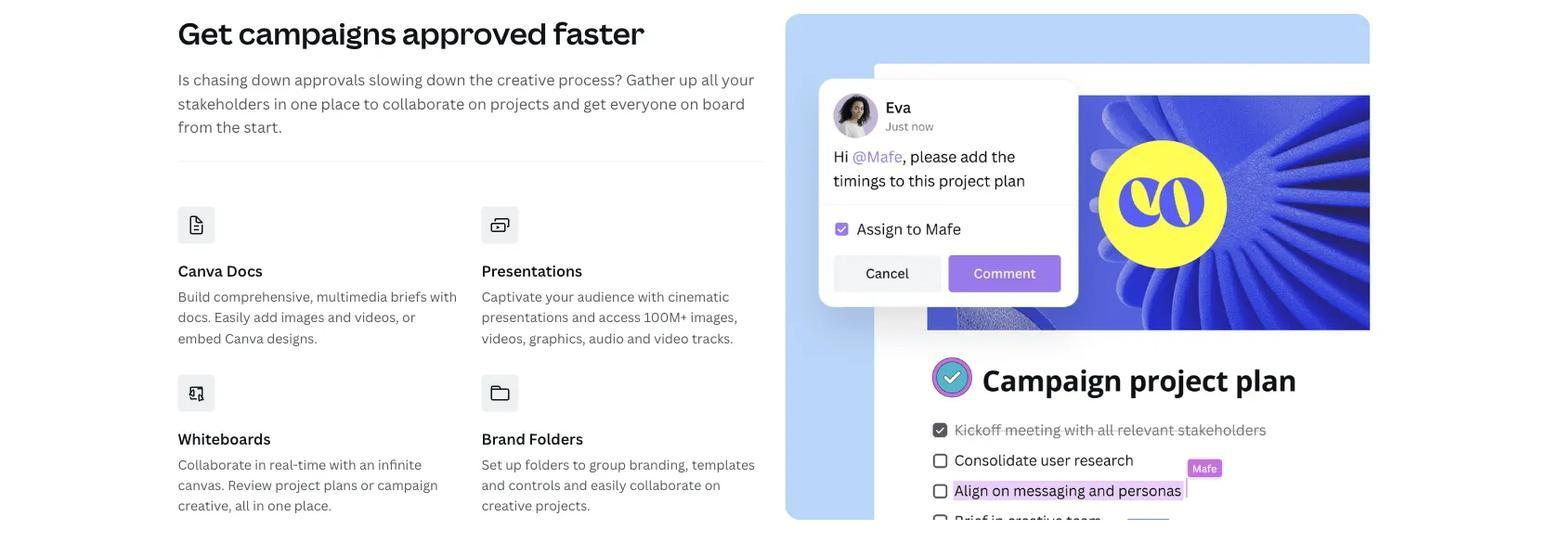 Task type: locate. For each thing, give the bounding box(es) containing it.
infinite
[[378, 456, 422, 474]]

1 horizontal spatial collaborate
[[630, 477, 702, 495]]

0 horizontal spatial with
[[329, 456, 356, 474]]

collaborate
[[383, 94, 465, 114], [630, 477, 702, 495]]

and
[[553, 94, 580, 114], [328, 309, 352, 327], [572, 309, 596, 327], [627, 330, 651, 347], [482, 477, 506, 495], [564, 477, 588, 495]]

the up "projects"
[[470, 70, 493, 90]]

0 vertical spatial creative
[[497, 70, 555, 90]]

collaborate inside brand folders set up folders to group branding, templates and controls and easily collaborate on creative projects.
[[630, 477, 702, 495]]

1 horizontal spatial videos,
[[482, 330, 526, 347]]

2 horizontal spatial on
[[705, 477, 721, 495]]

place
[[321, 94, 360, 114]]

0 horizontal spatial to
[[364, 94, 379, 114]]

the down stakeholders
[[216, 117, 240, 137]]

add
[[254, 309, 278, 327]]

in
[[274, 94, 287, 114], [255, 456, 266, 474], [253, 498, 264, 515]]

0 horizontal spatial up
[[506, 456, 522, 474]]

0 vertical spatial canva
[[178, 261, 223, 281]]

on inside brand folders set up folders to group branding, templates and controls and easily collaborate on creative projects.
[[705, 477, 721, 495]]

0 vertical spatial the
[[470, 70, 493, 90]]

1 horizontal spatial up
[[679, 70, 698, 90]]

with right briefs on the bottom left of page
[[430, 288, 457, 306]]

1 horizontal spatial with
[[430, 288, 457, 306]]

videos, down presentations at the bottom of page
[[482, 330, 526, 347]]

board
[[703, 94, 746, 114]]

2 horizontal spatial with
[[638, 288, 665, 306]]

2 down from the left
[[426, 70, 466, 90]]

1 vertical spatial all
[[235, 498, 250, 515]]

1 horizontal spatial all
[[702, 70, 718, 90]]

folders
[[529, 429, 583, 449]]

down right slowing at the left top
[[426, 70, 466, 90]]

your
[[722, 70, 755, 90], [546, 288, 574, 306]]

or
[[402, 309, 416, 327], [361, 477, 374, 495]]

on down templates
[[705, 477, 721, 495]]

creative up "projects"
[[497, 70, 555, 90]]

approved
[[402, 14, 547, 54]]

audio
[[589, 330, 624, 347]]

to inside the is chasing down approvals slowing down the creative process? gather up all your stakeholders in one place to collaborate on projects and get everyone on board from the start.
[[364, 94, 379, 114]]

down
[[251, 70, 291, 90], [426, 70, 466, 90]]

and down access
[[627, 330, 651, 347]]

and left get
[[553, 94, 580, 114]]

one down "approvals"
[[291, 94, 318, 114]]

all inside whiteboards collaborate in real-time with an infinite canvas. review project plans or campaign creative, all in one place.
[[235, 498, 250, 515]]

your down "presentations"
[[546, 288, 574, 306]]

creative inside the is chasing down approvals slowing down the creative process? gather up all your stakeholders in one place to collaborate on projects and get everyone on board from the start.
[[497, 70, 555, 90]]

or inside whiteboards collaborate in real-time with an infinite canvas. review project plans or campaign creative, all in one place.
[[361, 477, 374, 495]]

build
[[178, 288, 210, 306]]

all inside the is chasing down approvals slowing down the creative process? gather up all your stakeholders in one place to collaborate on projects and get everyone on board from the start.
[[702, 70, 718, 90]]

in left real-
[[255, 456, 266, 474]]

review
[[228, 477, 272, 495]]

on left board
[[681, 94, 699, 114]]

0 vertical spatial all
[[702, 70, 718, 90]]

faster
[[553, 14, 645, 54]]

0 horizontal spatial down
[[251, 70, 291, 90]]

to left "group"
[[573, 456, 586, 474]]

or down an
[[361, 477, 374, 495]]

0 horizontal spatial or
[[361, 477, 374, 495]]

tracks.
[[692, 330, 734, 347]]

or inside the canva docs build comprehensive, multimedia briefs with docs. easily add images and videos, or embed canva designs.
[[402, 309, 416, 327]]

0 horizontal spatial canva
[[178, 261, 223, 281]]

all
[[702, 70, 718, 90], [235, 498, 250, 515]]

videos,
[[355, 309, 399, 327], [482, 330, 526, 347]]

1 vertical spatial up
[[506, 456, 522, 474]]

start.
[[244, 117, 282, 137]]

0 vertical spatial one
[[291, 94, 318, 114]]

down up start.
[[251, 70, 291, 90]]

in down review
[[253, 498, 264, 515]]

cinematic
[[668, 288, 730, 306]]

1 vertical spatial collaborate
[[630, 477, 702, 495]]

or down briefs on the bottom left of page
[[402, 309, 416, 327]]

creative down controls
[[482, 498, 533, 515]]

templates
[[692, 456, 755, 474]]

0 horizontal spatial collaborate
[[383, 94, 465, 114]]

0 vertical spatial collaborate
[[383, 94, 465, 114]]

process?
[[559, 70, 623, 90]]

easily
[[591, 477, 627, 495]]

images,
[[691, 309, 738, 327]]

with
[[430, 288, 457, 306], [638, 288, 665, 306], [329, 456, 356, 474]]

place.
[[294, 498, 332, 515]]

0 horizontal spatial on
[[468, 94, 487, 114]]

branding,
[[629, 456, 689, 474]]

is
[[178, 70, 190, 90]]

all up board
[[702, 70, 718, 90]]

canvas.
[[178, 477, 225, 495]]

all down review
[[235, 498, 250, 515]]

video
[[654, 330, 689, 347]]

creative inside brand folders set up folders to group branding, templates and controls and easily collaborate on creative projects.
[[482, 498, 533, 515]]

0 vertical spatial in
[[274, 94, 287, 114]]

1 horizontal spatial the
[[470, 70, 493, 90]]

campaigns
[[239, 14, 396, 54]]

and up the projects.
[[564, 477, 588, 495]]

get
[[178, 14, 233, 54]]

0 vertical spatial or
[[402, 309, 416, 327]]

up right the set
[[506, 456, 522, 474]]

1 horizontal spatial or
[[402, 309, 416, 327]]

easily
[[214, 309, 251, 327]]

collaborate
[[178, 456, 252, 474]]

1 vertical spatial creative
[[482, 498, 533, 515]]

0 horizontal spatial the
[[216, 117, 240, 137]]

1 vertical spatial one
[[268, 498, 291, 515]]

to right place
[[364, 94, 379, 114]]

to inside brand folders set up folders to group branding, templates and controls and easily collaborate on creative projects.
[[573, 456, 586, 474]]

graphics,
[[529, 330, 586, 347]]

videos, inside the canva docs build comprehensive, multimedia briefs with docs. easily add images and videos, or embed canva designs.
[[355, 309, 399, 327]]

images
[[281, 309, 325, 327]]

1 horizontal spatial canva
[[225, 330, 264, 347]]

time
[[298, 456, 326, 474]]

canva up build
[[178, 261, 223, 281]]

1 horizontal spatial on
[[681, 94, 699, 114]]

presentations
[[482, 309, 569, 327]]

brand folders set up folders to group branding, templates and controls and easily collaborate on creative projects.
[[482, 429, 755, 515]]

up
[[679, 70, 698, 90], [506, 456, 522, 474]]

1 horizontal spatial to
[[573, 456, 586, 474]]

canva down easily
[[225, 330, 264, 347]]

on
[[468, 94, 487, 114], [681, 94, 699, 114], [705, 477, 721, 495]]

in up start.
[[274, 94, 287, 114]]

collaborate down branding,
[[630, 477, 702, 495]]

chasing
[[193, 70, 248, 90]]

docs.
[[178, 309, 211, 327]]

1 vertical spatial your
[[546, 288, 574, 306]]

0 vertical spatial videos,
[[355, 309, 399, 327]]

project
[[275, 477, 321, 495]]

1 down from the left
[[251, 70, 291, 90]]

1 vertical spatial or
[[361, 477, 374, 495]]

0 horizontal spatial videos,
[[355, 309, 399, 327]]

1 vertical spatial the
[[216, 117, 240, 137]]

one down project on the left of page
[[268, 498, 291, 515]]

with inside whiteboards collaborate in real-time with an infinite canvas. review project plans or campaign creative, all in one place.
[[329, 456, 356, 474]]

slowing
[[369, 70, 423, 90]]

videos, down multimedia
[[355, 309, 399, 327]]

collaborate inside the is chasing down approvals slowing down the creative process? gather up all your stakeholders in one place to collaborate on projects and get everyone on board from the start.
[[383, 94, 465, 114]]

to
[[364, 94, 379, 114], [573, 456, 586, 474]]

2 vertical spatial in
[[253, 498, 264, 515]]

plans
[[324, 477, 358, 495]]

1 vertical spatial to
[[573, 456, 586, 474]]

group
[[589, 456, 626, 474]]

with up 100m+
[[638, 288, 665, 306]]

0 horizontal spatial your
[[546, 288, 574, 306]]

up right gather
[[679, 70, 698, 90]]

captivate
[[482, 288, 543, 306]]

and inside the is chasing down approvals slowing down the creative process? gather up all your stakeholders in one place to collaborate on projects and get everyone on board from the start.
[[553, 94, 580, 114]]

projects
[[490, 94, 550, 114]]

with up plans
[[329, 456, 356, 474]]

1 horizontal spatial down
[[426, 70, 466, 90]]

get campaigns approved faster
[[178, 14, 645, 54]]

the
[[470, 70, 493, 90], [216, 117, 240, 137]]

0 horizontal spatial all
[[235, 498, 250, 515]]

1 horizontal spatial your
[[722, 70, 755, 90]]

creative
[[497, 70, 555, 90], [482, 498, 533, 515]]

1 vertical spatial videos,
[[482, 330, 526, 347]]

canva
[[178, 261, 223, 281], [225, 330, 264, 347]]

on left "projects"
[[468, 94, 487, 114]]

0 vertical spatial to
[[364, 94, 379, 114]]

0 vertical spatial your
[[722, 70, 755, 90]]

your up board
[[722, 70, 755, 90]]

0 vertical spatial up
[[679, 70, 698, 90]]

projects.
[[536, 498, 591, 515]]

get
[[584, 94, 607, 114]]

one
[[291, 94, 318, 114], [268, 498, 291, 515]]

and down multimedia
[[328, 309, 352, 327]]

collaborate down slowing at the left top
[[383, 94, 465, 114]]



Task type: vqa. For each thing, say whether or not it's contained in the screenshot.
collaborate
yes



Task type: describe. For each thing, give the bounding box(es) containing it.
with inside the canva docs build comprehensive, multimedia briefs with docs. easily add images and videos, or embed canva designs.
[[430, 288, 457, 306]]

real-
[[269, 456, 298, 474]]

in inside the is chasing down approvals slowing down the creative process? gather up all your stakeholders in one place to collaborate on projects and get everyone on board from the start.
[[274, 94, 287, 114]]

stakeholders
[[178, 94, 270, 114]]

everyone
[[610, 94, 677, 114]]

one inside the is chasing down approvals slowing down the creative process? gather up all your stakeholders in one place to collaborate on projects and get everyone on board from the start.
[[291, 94, 318, 114]]

campaign
[[378, 477, 438, 495]]

approvals
[[295, 70, 365, 90]]

presentations captivate your audience with cinematic presentations and access 100m+ images, videos, graphics, audio and video tracks.
[[482, 261, 738, 347]]

docs (3) image
[[786, 15, 1371, 521]]

1 vertical spatial in
[[255, 456, 266, 474]]

an
[[360, 456, 375, 474]]

audience
[[578, 288, 635, 306]]

whiteboards
[[178, 429, 271, 449]]

canva docs build comprehensive, multimedia briefs with docs. easily add images and videos, or embed canva designs.
[[178, 261, 457, 347]]

brand
[[482, 429, 526, 449]]

and down the set
[[482, 477, 506, 495]]

multimedia
[[317, 288, 388, 306]]

docs
[[226, 261, 263, 281]]

designs.
[[267, 330, 318, 347]]

and down the audience
[[572, 309, 596, 327]]

your inside the is chasing down approvals slowing down the creative process? gather up all your stakeholders in one place to collaborate on projects and get everyone on board from the start.
[[722, 70, 755, 90]]

briefs
[[391, 288, 427, 306]]

creative,
[[178, 498, 232, 515]]

your inside presentations captivate your audience with cinematic presentations and access 100m+ images, videos, graphics, audio and video tracks.
[[546, 288, 574, 306]]

set
[[482, 456, 503, 474]]

and inside the canva docs build comprehensive, multimedia briefs with docs. easily add images and videos, or embed canva designs.
[[328, 309, 352, 327]]

gather
[[626, 70, 676, 90]]

up inside the is chasing down approvals slowing down the creative process? gather up all your stakeholders in one place to collaborate on projects and get everyone on board from the start.
[[679, 70, 698, 90]]

controls
[[509, 477, 561, 495]]

100m+
[[644, 309, 688, 327]]

folders
[[525, 456, 570, 474]]

one inside whiteboards collaborate in real-time with an infinite canvas. review project plans or campaign creative, all in one place.
[[268, 498, 291, 515]]

presentations
[[482, 261, 583, 281]]

embed
[[178, 330, 222, 347]]

from
[[178, 117, 213, 137]]

comprehensive,
[[214, 288, 313, 306]]

whiteboards collaborate in real-time with an infinite canvas. review project plans or campaign creative, all in one place.
[[178, 429, 438, 515]]

is chasing down approvals slowing down the creative process? gather up all your stakeholders in one place to collaborate on projects and get everyone on board from the start.
[[178, 70, 755, 137]]

access
[[599, 309, 641, 327]]

videos, inside presentations captivate your audience with cinematic presentations and access 100m+ images, videos, graphics, audio and video tracks.
[[482, 330, 526, 347]]

with inside presentations captivate your audience with cinematic presentations and access 100m+ images, videos, graphics, audio and video tracks.
[[638, 288, 665, 306]]

up inside brand folders set up folders to group branding, templates and controls and easily collaborate on creative projects.
[[506, 456, 522, 474]]

1 vertical spatial canva
[[225, 330, 264, 347]]



